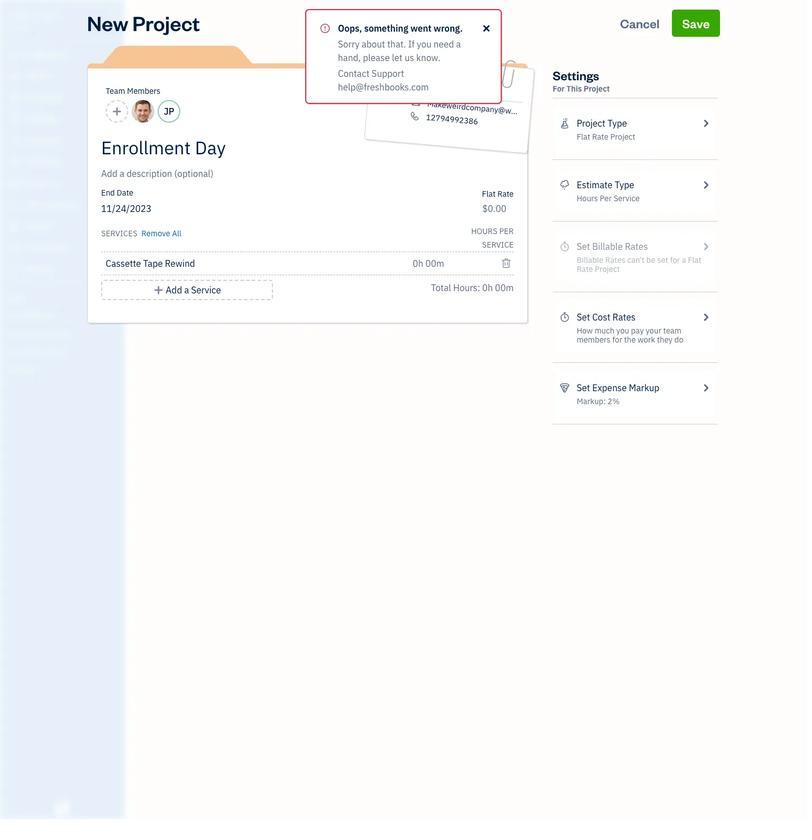 Task type: describe. For each thing, give the bounding box(es) containing it.
hand,
[[338, 52, 361, 63]]

cassette tape rewind
[[106, 258, 195, 269]]

set for set cost rates
[[577, 312, 591, 323]]

pay
[[632, 326, 644, 336]]

something
[[365, 23, 409, 34]]

add a service
[[166, 285, 221, 296]]

close image
[[482, 21, 492, 35]]

money image
[[7, 221, 21, 232]]

hours for services
[[472, 226, 498, 236]]

turtle
[[9, 10, 41, 21]]

bank connections image
[[8, 347, 121, 356]]

team members
[[106, 86, 161, 96]]

0h 00m text field
[[413, 258, 445, 269]]

please
[[363, 52, 390, 63]]

12794992386
[[426, 112, 479, 127]]

apps image
[[8, 293, 121, 302]]

set cost rates
[[577, 312, 636, 323]]

projects image
[[560, 117, 570, 130]]

oops, something went wrong. sorry about that. if you need a hand, please let us know. contact support help@freshbooks.com
[[338, 23, 463, 93]]

about
[[362, 38, 385, 50]]

need
[[434, 38, 454, 50]]

expense
[[593, 382, 627, 394]]

the
[[625, 335, 636, 345]]

freshbooks image
[[53, 802, 71, 815]]

cassette
[[106, 258, 141, 269]]

cost
[[593, 312, 611, 323]]

save button
[[673, 10, 721, 37]]

your
[[646, 326, 662, 336]]

services remove all
[[101, 229, 182, 239]]

jp
[[164, 106, 174, 117]]

end date
[[101, 188, 133, 198]]

new project
[[87, 10, 200, 36]]

estimate image
[[7, 92, 21, 104]]

new
[[87, 10, 128, 36]]

markup
[[629, 382, 660, 394]]

service
[[483, 240, 514, 250]]

timetracking image
[[560, 311, 570, 324]]

that.
[[388, 38, 406, 50]]

turtle inc owner
[[9, 10, 60, 31]]

let
[[392, 52, 403, 63]]

2%
[[608, 397, 620, 407]]

services
[[101, 229, 137, 239]]

estimate
[[577, 179, 613, 191]]

team
[[106, 86, 125, 96]]

estimate type
[[577, 179, 635, 191]]

hours:
[[454, 282, 481, 294]]

project type
[[577, 118, 628, 129]]

invoice image
[[7, 114, 21, 125]]

Project Description text field
[[101, 167, 412, 180]]

if
[[409, 38, 415, 50]]

settings image
[[8, 365, 121, 374]]

know.
[[417, 52, 441, 63]]

errorcircle image
[[320, 21, 331, 35]]

members
[[127, 86, 161, 96]]

Amount (USD) text field
[[482, 203, 507, 214]]

type for estimate type
[[615, 179, 635, 191]]

end
[[101, 188, 115, 198]]

all
[[172, 229, 182, 239]]

wrong.
[[434, 23, 463, 34]]

chevronright image for set expense markup
[[701, 381, 712, 395]]

markup:
[[577, 397, 606, 407]]

settings
[[553, 67, 600, 83]]

they
[[658, 335, 673, 345]]

per
[[500, 226, 514, 236]]

add
[[166, 285, 182, 296]]

help@freshbooks.com link
[[338, 81, 429, 93]]

markup: 2%
[[577, 397, 620, 407]]

settings for this project
[[553, 67, 610, 94]]

hours for estimate type
[[577, 193, 599, 204]]

chevronright image for set cost rates
[[701, 311, 712, 324]]

you inside how much you pay your team members for the work they do
[[617, 326, 630, 336]]

flat rate
[[482, 189, 514, 199]]

how
[[577, 326, 593, 336]]

report image
[[7, 264, 21, 275]]



Task type: locate. For each thing, give the bounding box(es) containing it.
1 horizontal spatial service
[[614, 193, 640, 204]]

team
[[664, 326, 682, 336]]

1 vertical spatial set
[[577, 382, 591, 394]]

for
[[553, 84, 565, 94]]

rate up amount (usd) text field
[[498, 189, 514, 199]]

a right need
[[456, 38, 461, 50]]

flat rate project
[[577, 132, 636, 142]]

estimates image
[[560, 178, 570, 192]]

project image
[[7, 178, 21, 189]]

members
[[577, 335, 611, 345]]

inc
[[44, 10, 60, 21]]

you inside oops, something went wrong. sorry about that. if you need a hand, please let us know. contact support help@freshbooks.com
[[417, 38, 432, 50]]

service right per
[[614, 193, 640, 204]]

type
[[608, 118, 628, 129], [615, 179, 635, 191]]

oops,
[[338, 23, 362, 34]]

how much you pay your team members for the work they do
[[577, 326, 684, 345]]

project
[[133, 10, 200, 36], [584, 84, 610, 94], [577, 118, 606, 129], [611, 132, 636, 142]]

hours up service
[[472, 226, 498, 236]]

you
[[417, 38, 432, 50], [617, 326, 630, 336]]

dashboard image
[[7, 49, 21, 61]]

flat
[[577, 132, 591, 142], [482, 189, 496, 199]]

hours down estimate
[[577, 193, 599, 204]]

rate for flat rate
[[498, 189, 514, 199]]

a right add
[[184, 285, 189, 296]]

team members image
[[8, 311, 121, 320]]

a inside oops, something went wrong. sorry about that. if you need a hand, please let us know. contact support help@freshbooks.com
[[456, 38, 461, 50]]

1 vertical spatial you
[[617, 326, 630, 336]]

rate down project type
[[593, 132, 609, 142]]

0 horizontal spatial a
[[184, 285, 189, 296]]

a
[[456, 38, 461, 50], [184, 285, 189, 296]]

client image
[[7, 71, 21, 82]]

project inside the settings for this project
[[584, 84, 610, 94]]

hours per service
[[577, 193, 640, 204]]

flat up amount (usd) text field
[[482, 189, 496, 199]]

service inside button
[[191, 285, 221, 296]]

1 horizontal spatial you
[[617, 326, 630, 336]]

you right if
[[417, 38, 432, 50]]

flat for flat rate
[[482, 189, 496, 199]]

1 horizontal spatial flat
[[577, 132, 591, 142]]

set up 'markup:'
[[577, 382, 591, 394]]

set for set expense markup
[[577, 382, 591, 394]]

2 set from the top
[[577, 382, 591, 394]]

0 vertical spatial hours
[[577, 193, 599, 204]]

set up how
[[577, 312, 591, 323]]

add a service button
[[101, 280, 273, 300]]

total hours: 0h 00m
[[431, 282, 514, 294]]

1 vertical spatial service
[[191, 285, 221, 296]]

cancel button
[[610, 10, 670, 37]]

0 horizontal spatial flat
[[482, 189, 496, 199]]

support
[[372, 68, 404, 79]]

for
[[613, 335, 623, 345]]

rates
[[613, 312, 636, 323]]

1 set from the top
[[577, 312, 591, 323]]

service for hours per service
[[614, 193, 640, 204]]

1 horizontal spatial hours
[[577, 193, 599, 204]]

rate
[[593, 132, 609, 142], [498, 189, 514, 199]]

hours per service
[[472, 226, 514, 250]]

chevronright image for estimate type
[[701, 178, 712, 192]]

chevronright image for project type
[[701, 117, 712, 130]]

work
[[638, 335, 656, 345]]

1 chevronright image from the top
[[701, 117, 712, 130]]

total
[[431, 282, 451, 294]]

service
[[614, 193, 640, 204], [191, 285, 221, 296]]

0 vertical spatial you
[[417, 38, 432, 50]]

owner
[[9, 23, 30, 31]]

this
[[567, 84, 582, 94]]

0 horizontal spatial you
[[417, 38, 432, 50]]

save
[[683, 15, 710, 31]]

expenses image
[[560, 381, 570, 395]]

timer image
[[7, 200, 21, 211]]

0 horizontal spatial service
[[191, 285, 221, 296]]

payment image
[[7, 135, 21, 147]]

1 vertical spatial rate
[[498, 189, 514, 199]]

0 vertical spatial service
[[614, 193, 640, 204]]

0 horizontal spatial hours
[[472, 226, 498, 236]]

0 vertical spatial set
[[577, 312, 591, 323]]

flat down project type
[[577, 132, 591, 142]]

you down rates at the top of page
[[617, 326, 630, 336]]

remove all button
[[139, 225, 182, 240]]

hours inside hours per service
[[472, 226, 498, 236]]

plus image
[[153, 283, 164, 297]]

chevronright image
[[701, 117, 712, 130], [701, 178, 712, 192], [701, 311, 712, 324], [701, 381, 712, 395]]

0h
[[483, 282, 493, 294]]

help@freshbooks.com
[[338, 81, 429, 93]]

much
[[595, 326, 615, 336]]

expense image
[[7, 157, 21, 168]]

remove
[[142, 229, 170, 239]]

service for add a service
[[191, 285, 221, 296]]

cancel
[[621, 15, 660, 31]]

status containing oops, something went wrong.
[[0, 9, 808, 104]]

service right add
[[191, 285, 221, 296]]

date
[[117, 188, 133, 198]]

do
[[675, 335, 684, 345]]

1 vertical spatial a
[[184, 285, 189, 296]]

3 chevronright image from the top
[[701, 311, 712, 324]]

Project Name text field
[[101, 136, 412, 159]]

type up flat rate project
[[608, 118, 628, 129]]

add team member image
[[112, 105, 122, 118]]

type up hours per service
[[615, 179, 635, 191]]

went
[[411, 23, 432, 34]]

4 chevronright image from the top
[[701, 381, 712, 395]]

status
[[0, 9, 808, 104]]

0 vertical spatial rate
[[593, 132, 609, 142]]

0 vertical spatial flat
[[577, 132, 591, 142]]

makeweirdcompany@weird.co
[[427, 99, 536, 118]]

1 vertical spatial type
[[615, 179, 635, 191]]

set expense markup
[[577, 382, 660, 394]]

1 vertical spatial flat
[[482, 189, 496, 199]]

1 horizontal spatial rate
[[593, 132, 609, 142]]

1 vertical spatial hours
[[472, 226, 498, 236]]

per
[[600, 193, 612, 204]]

0 horizontal spatial rate
[[498, 189, 514, 199]]

remove project service image
[[502, 257, 512, 270]]

us
[[405, 52, 415, 63]]

00m
[[495, 282, 514, 294]]

main element
[[0, 0, 153, 820]]

2 chevronright image from the top
[[701, 178, 712, 192]]

rewind
[[165, 258, 195, 269]]

rate for flat rate project
[[593, 132, 609, 142]]

tape
[[143, 258, 163, 269]]

items and services image
[[8, 329, 121, 338]]

sorry
[[338, 38, 360, 50]]

set
[[577, 312, 591, 323], [577, 382, 591, 394]]

a inside button
[[184, 285, 189, 296]]

type for project type
[[608, 118, 628, 129]]

contact
[[338, 68, 370, 79]]

hours
[[577, 193, 599, 204], [472, 226, 498, 236]]

0 vertical spatial type
[[608, 118, 628, 129]]

flat for flat rate project
[[577, 132, 591, 142]]

End date in  format text field
[[101, 203, 308, 214]]

1 horizontal spatial a
[[456, 38, 461, 50]]

0 vertical spatial a
[[456, 38, 461, 50]]

phone image
[[409, 111, 421, 121]]

chart image
[[7, 243, 21, 254]]



Task type: vqa. For each thing, say whether or not it's contained in the screenshot.


